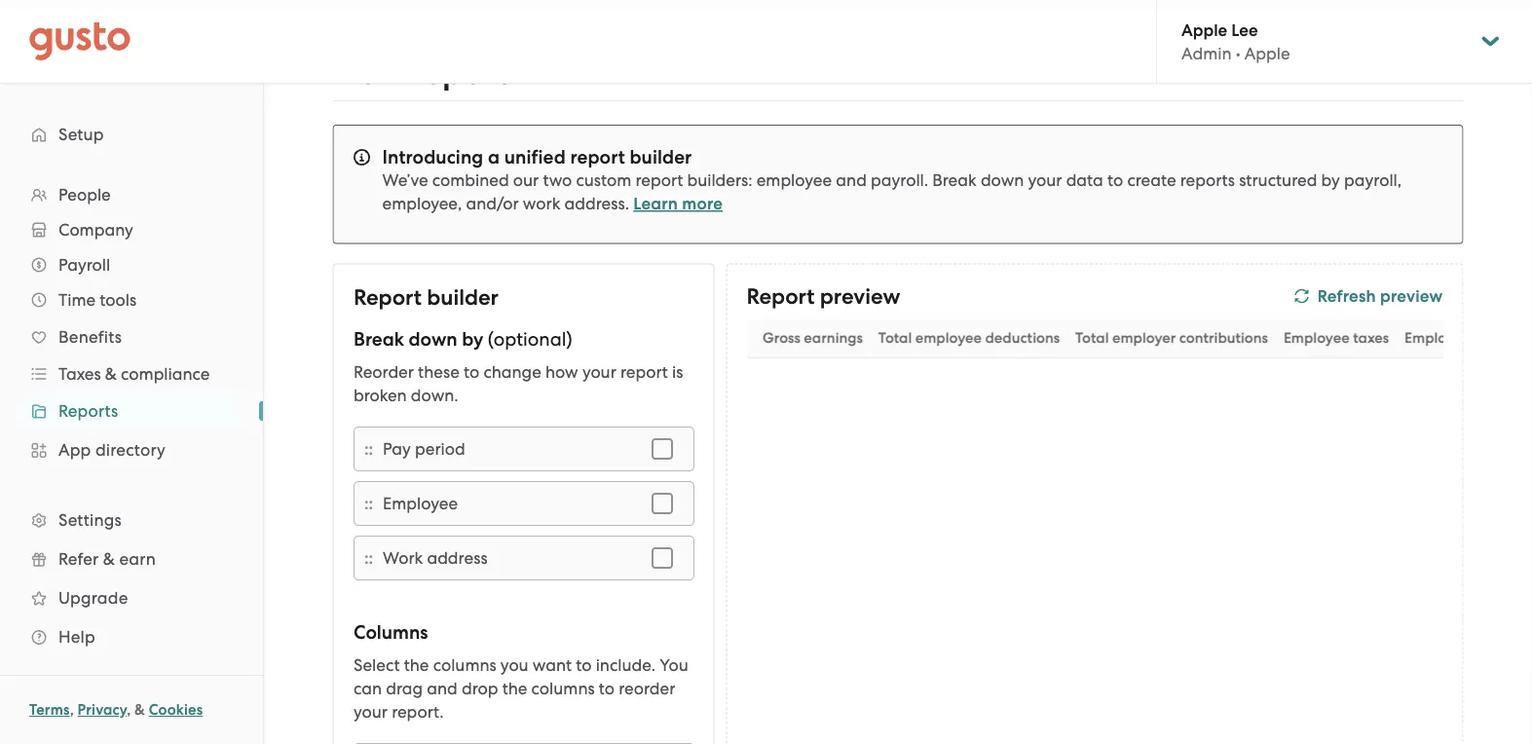 Task type: locate. For each thing, give the bounding box(es) containing it.
0 horizontal spatial total
[[878, 329, 912, 346]]

1 vertical spatial employee
[[382, 493, 457, 513]]

and
[[836, 170, 867, 190], [426, 679, 457, 698]]

None checkbox
[[641, 427, 683, 470], [641, 482, 683, 525], [641, 536, 683, 579], [641, 427, 683, 470], [641, 482, 683, 525], [641, 536, 683, 579]]

data
[[1066, 170, 1104, 190]]

upgrade link
[[19, 581, 244, 616]]

1 horizontal spatial total
[[1075, 329, 1109, 346]]

2 report from the left
[[747, 284, 815, 310]]

0 horizontal spatial down
[[408, 328, 457, 350]]

gross
[[762, 329, 800, 346]]

taxes right employer
[[1471, 329, 1507, 346]]

can
[[353, 679, 381, 698]]

builder up learn
[[630, 146, 692, 168]]

to
[[1108, 170, 1123, 190], [463, 362, 479, 381], [575, 655, 591, 675], [598, 679, 614, 698]]

,
[[70, 701, 74, 719], [127, 701, 131, 719]]

::
[[364, 439, 373, 459], [364, 493, 373, 513], [364, 548, 373, 568]]

your left data
[[1028, 170, 1062, 190]]

create
[[1127, 170, 1176, 190]]

your right how
[[582, 362, 616, 381]]

custom
[[576, 170, 632, 190]]

2 vertical spatial your
[[353, 702, 387, 721]]

report left is
[[620, 362, 668, 381]]

total for total employee deductions
[[878, 329, 912, 346]]

app
[[58, 440, 91, 460]]

report up reorder
[[353, 284, 421, 310]]

, left cookies button
[[127, 701, 131, 719]]

0 vertical spatial ::
[[364, 439, 373, 459]]

0 horizontal spatial break
[[353, 328, 404, 350]]

period
[[415, 439, 465, 458]]

settings
[[58, 510, 122, 530]]

0 horizontal spatial ,
[[70, 701, 74, 719]]

0 vertical spatial employee
[[757, 170, 832, 190]]

break up reorder
[[353, 328, 404, 350]]

1 horizontal spatial and
[[836, 170, 867, 190]]

, left privacy 'link'
[[70, 701, 74, 719]]

and inside select the columns you want to include. you can drag and drop the columns to reorder your report.
[[426, 679, 457, 698]]

your
[[1028, 170, 1062, 190], [582, 362, 616, 381], [353, 702, 387, 721]]

0 horizontal spatial taxes
[[1353, 329, 1389, 346]]

preview inside "button"
[[1380, 286, 1443, 306]]

total for total employer contributions
[[1075, 329, 1109, 346]]

1 horizontal spatial the
[[502, 679, 527, 698]]

break right payroll.
[[933, 170, 977, 190]]

& right "taxes"
[[105, 364, 117, 384]]

and inside we've combined our two custom report builders: employee and payroll. break down your data to create reports structured by payroll, employee, and/or work address.
[[836, 170, 867, 190]]

reports
[[58, 401, 118, 421]]

employee down module__icon___go7vc
[[1283, 329, 1349, 346]]

1 vertical spatial down
[[408, 328, 457, 350]]

:: for pay period
[[364, 439, 373, 459]]

1 vertical spatial &
[[103, 549, 115, 569]]

people
[[58, 185, 111, 205]]

0 horizontal spatial preview
[[820, 284, 901, 310]]

0 horizontal spatial your
[[353, 702, 387, 721]]

employee
[[757, 170, 832, 190], [915, 329, 981, 346]]

1 horizontal spatial your
[[582, 362, 616, 381]]

1 vertical spatial and
[[426, 679, 457, 698]]

to inside "reorder these to change how your report is broken down."
[[463, 362, 479, 381]]

report up introducing
[[411, 53, 508, 93]]

apple up admin
[[1182, 20, 1228, 40]]

refresh
[[1318, 286, 1376, 306]]

0 vertical spatial &
[[105, 364, 117, 384]]

by left payroll,
[[1322, 170, 1340, 190]]

employee down pay period
[[382, 493, 457, 513]]

1 horizontal spatial taxes
[[1471, 329, 1507, 346]]

1 horizontal spatial employee
[[1283, 329, 1349, 346]]

cookies button
[[149, 698, 203, 722]]

report
[[353, 284, 421, 310], [747, 284, 815, 310]]

taxes down refresh preview "button"
[[1353, 329, 1389, 346]]

builder up break down by (optional)
[[426, 284, 498, 310]]

to right these
[[463, 362, 479, 381]]

to right the want in the left of the page
[[575, 655, 591, 675]]

1 vertical spatial your
[[582, 362, 616, 381]]

1 horizontal spatial builder
[[630, 146, 692, 168]]

0 vertical spatial your
[[1028, 170, 1062, 190]]

report inside we've combined our two custom report builders: employee and payroll. break down your data to create reports structured by payroll, employee, and/or work address.
[[636, 170, 683, 190]]

by left "(optional)"
[[461, 328, 483, 350]]

reports link
[[19, 394, 244, 429]]

learn
[[634, 194, 678, 214]]

& left the earn
[[103, 549, 115, 569]]

1 horizontal spatial down
[[981, 170, 1024, 190]]

setup
[[58, 125, 104, 144]]

want
[[532, 655, 571, 675]]

refer & earn
[[58, 549, 156, 569]]

2 taxes from the left
[[1471, 329, 1507, 346]]

and up 'report.'
[[426, 679, 457, 698]]

1 taxes from the left
[[1353, 329, 1389, 346]]

down
[[981, 170, 1024, 190], [408, 328, 457, 350]]

1 :: from the top
[[364, 439, 373, 459]]

(optional)
[[487, 328, 572, 350]]

preview for report preview
[[820, 284, 901, 310]]

by inside we've combined our two custom report builders: employee and payroll. break down your data to create reports structured by payroll, employee, and/or work address.
[[1322, 170, 1340, 190]]

&
[[105, 364, 117, 384], [103, 549, 115, 569], [135, 701, 145, 719]]

0 horizontal spatial report
[[353, 284, 421, 310]]

columns up drop
[[433, 655, 496, 675]]

0 horizontal spatial builder
[[426, 284, 498, 310]]

& left the cookies
[[135, 701, 145, 719]]

pay
[[382, 439, 410, 458]]

employee left deductions
[[915, 329, 981, 346]]

down.
[[410, 385, 458, 405]]

drag
[[386, 679, 422, 698]]

builder
[[630, 146, 692, 168], [426, 284, 498, 310]]

refresh preview
[[1318, 286, 1443, 306]]

preview up employer
[[1380, 286, 1443, 306]]

1 vertical spatial employee
[[915, 329, 981, 346]]

& inside dropdown button
[[105, 364, 117, 384]]

to right data
[[1108, 170, 1123, 190]]

1 horizontal spatial break
[[933, 170, 977, 190]]

2 total from the left
[[1075, 329, 1109, 346]]

report up learn
[[636, 170, 683, 190]]

these
[[418, 362, 459, 381]]

employer
[[1404, 329, 1467, 346]]

0 horizontal spatial and
[[426, 679, 457, 698]]

taxes for employer taxes
[[1471, 329, 1507, 346]]

lee
[[1232, 20, 1258, 40]]

employee for employee
[[382, 493, 457, 513]]

1 vertical spatial break
[[353, 328, 404, 350]]

company
[[58, 220, 133, 240]]

2 vertical spatial ::
[[364, 548, 373, 568]]

0 vertical spatial by
[[1322, 170, 1340, 190]]

learn more link
[[634, 194, 723, 214]]

1 , from the left
[[70, 701, 74, 719]]

time tools
[[58, 290, 137, 310]]

1 horizontal spatial employee
[[915, 329, 981, 346]]

terms , privacy , & cookies
[[29, 701, 203, 719]]

address.
[[565, 194, 629, 213]]

0 horizontal spatial employee
[[382, 493, 457, 513]]

down inside we've combined our two custom report builders: employee and payroll. break down your data to create reports structured by payroll, employee, and/or work address.
[[981, 170, 1024, 190]]

1 horizontal spatial ,
[[127, 701, 131, 719]]

1 report from the left
[[353, 284, 421, 310]]

reorder
[[618, 679, 675, 698]]

report
[[411, 53, 508, 93], [570, 146, 625, 168], [636, 170, 683, 190], [620, 362, 668, 381]]

0 vertical spatial employee
[[1283, 329, 1349, 346]]

privacy link
[[77, 701, 127, 719]]

0 horizontal spatial employee
[[757, 170, 832, 190]]

list
[[0, 177, 263, 657]]

preview up "earnings"
[[820, 284, 901, 310]]

columns
[[433, 655, 496, 675], [531, 679, 594, 698]]

to down include.
[[598, 679, 614, 698]]

0 vertical spatial down
[[981, 170, 1024, 190]]

total right "earnings"
[[878, 329, 912, 346]]

we've combined our two custom report builders: employee and payroll. break down your data to create reports structured by payroll, employee, and/or work address.
[[382, 170, 1402, 213]]

employee taxes
[[1283, 329, 1389, 346]]

earnings
[[804, 329, 862, 346]]

1 horizontal spatial report
[[747, 284, 815, 310]]

1 vertical spatial builder
[[426, 284, 498, 310]]

employee inside we've combined our two custom report builders: employee and payroll. break down your data to create reports structured by payroll, employee, and/or work address.
[[757, 170, 832, 190]]

2 :: from the top
[[364, 493, 373, 513]]

address
[[427, 548, 487, 567]]

1 horizontal spatial by
[[1322, 170, 1340, 190]]

two
[[543, 170, 572, 190]]

your inside select the columns you want to include. you can drag and drop the columns to reorder your report.
[[353, 702, 387, 721]]

drop
[[461, 679, 498, 698]]

columns down the want in the left of the page
[[531, 679, 594, 698]]

0 vertical spatial builder
[[630, 146, 692, 168]]

apple right "•"
[[1245, 44, 1290, 63]]

payroll button
[[19, 247, 244, 283]]

employee right builders:
[[757, 170, 832, 190]]

3 :: from the top
[[364, 548, 373, 568]]

compliance
[[121, 364, 210, 384]]

home image
[[29, 22, 131, 61]]

select
[[353, 655, 399, 675]]

1 vertical spatial ::
[[364, 493, 373, 513]]

employee,
[[382, 194, 462, 213]]

payroll
[[58, 255, 110, 275]]

your inside we've combined our two custom report builders: employee and payroll. break down your data to create reports structured by payroll, employee, and/or work address.
[[1028, 170, 1062, 190]]

0 vertical spatial break
[[933, 170, 977, 190]]

your down 'can'
[[353, 702, 387, 721]]

the down you
[[502, 679, 527, 698]]

down left data
[[981, 170, 1024, 190]]

apple lee admin • apple
[[1182, 20, 1290, 63]]

1 vertical spatial apple
[[1245, 44, 1290, 63]]

work address
[[382, 548, 487, 567]]

0 vertical spatial the
[[403, 655, 429, 675]]

privacy
[[77, 701, 127, 719]]

select the columns you want to include. you can drag and drop the columns to reorder your report.
[[353, 655, 688, 721]]

is
[[672, 362, 683, 381]]

1 total from the left
[[878, 329, 912, 346]]

report up gross
[[747, 284, 815, 310]]

0 horizontal spatial apple
[[1182, 20, 1228, 40]]

broken
[[353, 385, 406, 405]]

0 vertical spatial and
[[836, 170, 867, 190]]

down up these
[[408, 328, 457, 350]]

& for earn
[[103, 549, 115, 569]]

learn more
[[634, 194, 723, 214]]

gusto navigation element
[[0, 84, 263, 688]]

1 vertical spatial columns
[[531, 679, 594, 698]]

0 horizontal spatial by
[[461, 328, 483, 350]]

the up drag
[[403, 655, 429, 675]]

& for compliance
[[105, 364, 117, 384]]

report for report preview
[[747, 284, 815, 310]]

you
[[500, 655, 528, 675]]

taxes & compliance
[[58, 364, 210, 384]]

1 horizontal spatial preview
[[1380, 286, 1443, 306]]

2 horizontal spatial your
[[1028, 170, 1062, 190]]

and left payroll.
[[836, 170, 867, 190]]

0 vertical spatial columns
[[433, 655, 496, 675]]

:: for employee
[[364, 493, 373, 513]]

total left employer
[[1075, 329, 1109, 346]]



Task type: describe. For each thing, give the bounding box(es) containing it.
refresh preview button
[[1294, 284, 1443, 310]]

app directory
[[58, 440, 166, 460]]

contributions
[[1179, 329, 1268, 346]]

2 , from the left
[[127, 701, 131, 719]]

total employee deductions
[[878, 329, 1059, 346]]

benefits
[[58, 327, 122, 347]]

more
[[682, 194, 723, 214]]

0 vertical spatial apple
[[1182, 20, 1228, 40]]

builder inside alert
[[630, 146, 692, 168]]

deductions
[[985, 329, 1059, 346]]

our
[[513, 170, 539, 190]]

combined
[[432, 170, 509, 190]]

1 horizontal spatial columns
[[531, 679, 594, 698]]

how
[[545, 362, 578, 381]]

taxes
[[58, 364, 101, 384]]

introducing a unified report builder
[[382, 146, 692, 168]]

module__icon___go7vc image
[[1294, 288, 1310, 304]]

1 vertical spatial by
[[461, 328, 483, 350]]

gross earnings
[[762, 329, 862, 346]]

report.
[[391, 702, 443, 721]]

introducing a unified report builder alert
[[333, 125, 1464, 244]]

settings link
[[19, 503, 244, 538]]

employee for employee taxes
[[1283, 329, 1349, 346]]

report for report builder
[[353, 284, 421, 310]]

tools
[[100, 290, 137, 310]]

work
[[523, 194, 560, 213]]

1 horizontal spatial apple
[[1245, 44, 1290, 63]]

new report
[[333, 53, 508, 93]]

payroll,
[[1344, 170, 1402, 190]]

refer
[[58, 549, 99, 569]]

to inside we've combined our two custom report builders: employee and payroll. break down your data to create reports structured by payroll, employee, and/or work address.
[[1108, 170, 1123, 190]]

help
[[58, 627, 95, 647]]

work
[[382, 548, 423, 567]]

break inside we've combined our two custom report builders: employee and payroll. break down your data to create reports structured by payroll, employee, and/or work address.
[[933, 170, 977, 190]]

terms link
[[29, 701, 70, 719]]

change
[[483, 362, 541, 381]]

include.
[[595, 655, 655, 675]]

taxes for employee taxes
[[1353, 329, 1389, 346]]

admin
[[1182, 44, 1232, 63]]

a
[[488, 146, 500, 168]]

you
[[659, 655, 688, 675]]

upgrade
[[58, 588, 128, 608]]

help link
[[19, 620, 244, 655]]

earn
[[119, 549, 156, 569]]

pay period
[[382, 439, 465, 458]]

new
[[333, 53, 404, 93]]

your inside "reorder these to change how your report is broken down."
[[582, 362, 616, 381]]

0 horizontal spatial the
[[403, 655, 429, 675]]

preview for refresh preview
[[1380, 286, 1443, 306]]

time
[[58, 290, 96, 310]]

terms
[[29, 701, 70, 719]]

directory
[[95, 440, 166, 460]]

time tools button
[[19, 283, 244, 318]]

employer
[[1112, 329, 1176, 346]]

reorder these to change how your report is broken down.
[[353, 362, 683, 405]]

refer & earn link
[[19, 542, 244, 577]]

introducing
[[382, 146, 483, 168]]

cookies
[[149, 701, 203, 719]]

structured
[[1239, 170, 1317, 190]]

people button
[[19, 177, 244, 212]]

report preview
[[747, 284, 901, 310]]

company button
[[19, 212, 244, 247]]

report up custom
[[570, 146, 625, 168]]

builders:
[[687, 170, 753, 190]]

taxes & compliance button
[[19, 357, 244, 392]]

list containing people
[[0, 177, 263, 657]]

unified
[[504, 146, 566, 168]]

reports
[[1180, 170, 1235, 190]]

•
[[1236, 44, 1241, 63]]

:: for work address
[[364, 548, 373, 568]]

total employer contributions
[[1075, 329, 1268, 346]]

employer taxes
[[1404, 329, 1507, 346]]

0 horizontal spatial columns
[[433, 655, 496, 675]]

report inside "reorder these to change how your report is broken down."
[[620, 362, 668, 381]]

setup link
[[19, 117, 244, 152]]

2 vertical spatial &
[[135, 701, 145, 719]]

1 vertical spatial the
[[502, 679, 527, 698]]

app directory link
[[19, 433, 244, 468]]

break down by (optional)
[[353, 328, 572, 350]]

and/or
[[466, 194, 519, 213]]

reorder
[[353, 362, 413, 381]]

payroll.
[[871, 170, 929, 190]]



Task type: vqa. For each thing, say whether or not it's contained in the screenshot.
Create
yes



